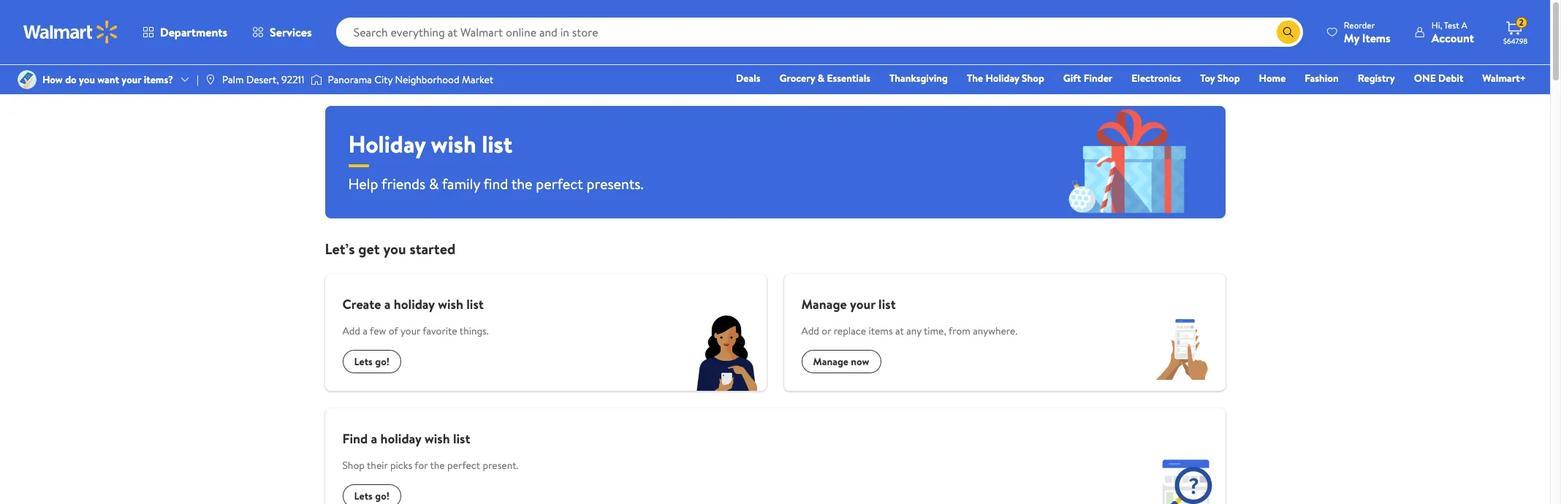 Task type: describe. For each thing, give the bounding box(es) containing it.
1 horizontal spatial the
[[511, 174, 532, 194]]

started
[[410, 239, 455, 259]]

gift finder
[[1063, 71, 1113, 86]]

the holiday shop
[[967, 71, 1044, 86]]

manage for manage your list
[[801, 295, 847, 314]]

holiday wish list
[[348, 128, 513, 160]]

find a holiday wish list
[[342, 430, 470, 448]]

help friends & family find the perfect presents.
[[348, 174, 643, 194]]

or
[[822, 324, 831, 338]]

debit
[[1438, 71, 1463, 86]]

finder
[[1084, 71, 1113, 86]]

few
[[370, 324, 386, 338]]

help
[[348, 174, 378, 194]]

panorama
[[328, 72, 372, 87]]

desert,
[[246, 72, 279, 87]]

electronics link
[[1125, 70, 1188, 86]]

get
[[358, 239, 380, 259]]

2 horizontal spatial shop
[[1218, 71, 1240, 86]]

family
[[442, 174, 480, 194]]

replace
[[834, 324, 866, 338]]

Walmart Site-Wide search field
[[336, 18, 1303, 47]]

find
[[342, 430, 368, 448]]

2 $647.98
[[1503, 16, 1528, 46]]

fashion link
[[1298, 70, 1345, 86]]

fashion
[[1305, 71, 1339, 86]]

electronics
[[1132, 71, 1181, 86]]

reorder
[[1344, 19, 1375, 31]]

1 vertical spatial perfect
[[447, 458, 480, 473]]

list up 'items' at the bottom of page
[[879, 295, 896, 314]]

test
[[1444, 19, 1459, 31]]

create
[[342, 295, 381, 314]]

create a holiday wish list. add a few of your favorite things. let's go! image
[[686, 311, 766, 391]]

items?
[[144, 72, 173, 87]]

neighborhood
[[395, 72, 459, 87]]

for
[[415, 458, 428, 473]]

walmart+ link
[[1476, 70, 1533, 86]]

toy shop link
[[1194, 70, 1247, 86]]

add or replace items at any time, from anywhere.
[[801, 324, 1018, 338]]

manage your list
[[801, 295, 896, 314]]

home
[[1259, 71, 1286, 86]]

from
[[949, 324, 970, 338]]

anywhere.
[[973, 324, 1018, 338]]

departments button
[[130, 15, 240, 50]]

toy
[[1200, 71, 1215, 86]]

do
[[65, 72, 77, 87]]

grocery & essentials link
[[773, 70, 877, 86]]

deals link
[[729, 70, 767, 86]]

you for do
[[79, 72, 95, 87]]

grocery & essentials
[[780, 71, 870, 86]]

wish for create a holiday wish list
[[438, 295, 463, 314]]

one debit
[[1414, 71, 1463, 86]]

registry
[[1358, 71, 1395, 86]]

gift finder link
[[1057, 70, 1119, 86]]

things.
[[460, 324, 489, 338]]

of
[[389, 324, 398, 338]]

lets go! button for find
[[342, 485, 401, 504]]

find
[[483, 174, 508, 194]]

hi, test a account
[[1432, 19, 1474, 46]]

picks
[[390, 458, 412, 473]]

time,
[[924, 324, 946, 338]]

add for manage your list
[[801, 324, 819, 338]]

my
[[1344, 30, 1359, 46]]

 image for panorama
[[310, 72, 322, 87]]

lets go! button for create
[[342, 350, 401, 373]]

go! for create
[[375, 354, 389, 369]]

how do you want your items?
[[42, 72, 173, 87]]

toy shop
[[1200, 71, 1240, 86]]

items
[[1362, 30, 1391, 46]]

find a holiday wish list. shop their picks for the perfect present. let's go! image
[[1145, 445, 1225, 504]]

let's
[[325, 239, 355, 259]]

want
[[97, 72, 119, 87]]

now
[[851, 354, 869, 369]]

city
[[374, 72, 393, 87]]

at
[[895, 324, 904, 338]]

1 vertical spatial &
[[429, 174, 439, 194]]

lets go! for find
[[354, 489, 389, 504]]

a
[[1462, 19, 1467, 31]]

one
[[1414, 71, 1436, 86]]

Search search field
[[336, 18, 1303, 47]]

search icon image
[[1283, 26, 1294, 38]]

departments
[[160, 24, 227, 40]]

present.
[[483, 458, 518, 473]]

shop their picks for the perfect present.
[[342, 458, 518, 473]]

account
[[1432, 30, 1474, 46]]

deals
[[736, 71, 761, 86]]

92211
[[281, 72, 304, 87]]

their
[[367, 458, 388, 473]]

reorder my items
[[1344, 19, 1391, 46]]

$647.98
[[1503, 36, 1528, 46]]



Task type: vqa. For each thing, say whether or not it's contained in the screenshot.
the bottom &
yes



Task type: locate. For each thing, give the bounding box(es) containing it.
add left or
[[801, 324, 819, 338]]

you right do
[[79, 72, 95, 87]]

one debit link
[[1407, 70, 1470, 86]]

2 vertical spatial wish
[[425, 430, 450, 448]]

perfect
[[536, 174, 583, 194], [447, 458, 480, 473]]

1 horizontal spatial you
[[383, 239, 406, 259]]

wish up family
[[431, 128, 476, 160]]

your right of
[[401, 324, 420, 338]]

1 horizontal spatial holiday
[[986, 71, 1019, 86]]

friends
[[381, 174, 425, 194]]

you for get
[[383, 239, 406, 259]]

a for add
[[363, 324, 368, 338]]

registry link
[[1351, 70, 1402, 86]]

thanksgiving link
[[883, 70, 955, 86]]

2 horizontal spatial a
[[384, 295, 391, 314]]

wish up 'favorite'
[[438, 295, 463, 314]]

wish up shop their picks for the perfect present.
[[425, 430, 450, 448]]

0 horizontal spatial  image
[[205, 74, 216, 86]]

holiday
[[986, 71, 1019, 86], [348, 128, 425, 160]]

0 horizontal spatial add
[[342, 324, 360, 338]]

0 vertical spatial lets
[[354, 354, 373, 369]]

& inside grocery & essentials link
[[818, 71, 825, 86]]

holiday for find
[[380, 430, 421, 448]]

0 horizontal spatial the
[[430, 458, 445, 473]]

1 vertical spatial lets
[[354, 489, 373, 504]]

thanksgiving
[[889, 71, 948, 86]]

a left few
[[363, 324, 368, 338]]

any
[[906, 324, 922, 338]]

manage
[[801, 295, 847, 314], [813, 354, 849, 369]]

the holiday shop link
[[960, 70, 1051, 86]]

|
[[197, 72, 199, 87]]

your up replace
[[850, 295, 875, 314]]

go! for find
[[375, 489, 389, 504]]

0 horizontal spatial shop
[[342, 458, 365, 473]]

 image
[[310, 72, 322, 87], [205, 74, 216, 86]]

1 lets from the top
[[354, 354, 373, 369]]

the
[[511, 174, 532, 194], [430, 458, 445, 473]]

manage for manage now
[[813, 354, 849, 369]]

lets go! button
[[342, 350, 401, 373], [342, 485, 401, 504]]

1 vertical spatial manage
[[813, 354, 849, 369]]

home link
[[1252, 70, 1292, 86]]

favorite
[[423, 324, 457, 338]]

holiday up picks
[[380, 430, 421, 448]]

1 horizontal spatial a
[[371, 430, 377, 448]]

holiday right "the"
[[986, 71, 1019, 86]]

manage up or
[[801, 295, 847, 314]]

hi,
[[1432, 19, 1442, 31]]

services
[[270, 24, 312, 40]]

0 horizontal spatial holiday
[[348, 128, 425, 160]]

walmart+
[[1482, 71, 1526, 86]]

essentials
[[827, 71, 870, 86]]

1 vertical spatial wish
[[438, 295, 463, 314]]

lets go!
[[354, 354, 389, 369], [354, 489, 389, 504]]

go! down 'their'
[[375, 489, 389, 504]]

create a holiday wish list
[[342, 295, 484, 314]]

gift
[[1063, 71, 1081, 86]]

0 vertical spatial &
[[818, 71, 825, 86]]

list up the things.
[[466, 295, 484, 314]]

items
[[869, 324, 893, 338]]

holiday up add a few of your favorite things.
[[394, 295, 435, 314]]

a
[[384, 295, 391, 314], [363, 324, 368, 338], [371, 430, 377, 448]]

1 horizontal spatial  image
[[310, 72, 322, 87]]

 image right |
[[205, 74, 216, 86]]

0 vertical spatial go!
[[375, 354, 389, 369]]

1 vertical spatial the
[[430, 458, 445, 473]]

1 add from the left
[[342, 324, 360, 338]]

add left few
[[342, 324, 360, 338]]

lets down 'their'
[[354, 489, 373, 504]]

2 horizontal spatial your
[[850, 295, 875, 314]]

manage your list. add or replace items at any time, from anywhere. manage now. image
[[1145, 311, 1225, 391]]

shop right toy
[[1218, 71, 1240, 86]]

2 lets go! from the top
[[354, 489, 389, 504]]

0 vertical spatial perfect
[[536, 174, 583, 194]]

a for find
[[371, 430, 377, 448]]

1 vertical spatial holiday
[[348, 128, 425, 160]]

the right for
[[430, 458, 445, 473]]

2 vertical spatial a
[[371, 430, 377, 448]]

the
[[967, 71, 983, 86]]

1 vertical spatial lets go!
[[354, 489, 389, 504]]

wish for find a holiday wish list
[[425, 430, 450, 448]]

manage inside "button"
[[813, 354, 849, 369]]

a for create
[[384, 295, 391, 314]]

2 vertical spatial your
[[401, 324, 420, 338]]

1 horizontal spatial &
[[818, 71, 825, 86]]

your right want at the left of the page
[[122, 72, 141, 87]]

0 horizontal spatial &
[[429, 174, 439, 194]]

0 vertical spatial your
[[122, 72, 141, 87]]

grocery
[[780, 71, 815, 86]]

lets for find
[[354, 489, 373, 504]]

perfect left "present." on the left bottom of page
[[447, 458, 480, 473]]

1 vertical spatial your
[[850, 295, 875, 314]]

services button
[[240, 15, 324, 50]]

0 vertical spatial you
[[79, 72, 95, 87]]

1 lets go! button from the top
[[342, 350, 401, 373]]

palm
[[222, 72, 244, 87]]

how
[[42, 72, 63, 87]]

2 lets go! button from the top
[[342, 485, 401, 504]]

manage left now
[[813, 354, 849, 369]]

1 vertical spatial holiday
[[380, 430, 421, 448]]

lets down few
[[354, 354, 373, 369]]

a right "find"
[[371, 430, 377, 448]]

0 vertical spatial wish
[[431, 128, 476, 160]]

0 vertical spatial lets go!
[[354, 354, 389, 369]]

walmart image
[[23, 20, 118, 44]]

0 horizontal spatial a
[[363, 324, 368, 338]]

shop left 'their'
[[342, 458, 365, 473]]

2 add from the left
[[801, 324, 819, 338]]

your
[[122, 72, 141, 87], [850, 295, 875, 314], [401, 324, 420, 338]]

holiday
[[394, 295, 435, 314], [380, 430, 421, 448]]

 image
[[18, 70, 37, 89]]

lets go! button down few
[[342, 350, 401, 373]]

lets go! down few
[[354, 354, 389, 369]]

0 vertical spatial holiday
[[394, 295, 435, 314]]

 image for palm
[[205, 74, 216, 86]]

0 vertical spatial holiday
[[986, 71, 1019, 86]]

add for create a holiday wish list
[[342, 324, 360, 338]]

1 vertical spatial go!
[[375, 489, 389, 504]]

1 vertical spatial you
[[383, 239, 406, 259]]

1 go! from the top
[[375, 354, 389, 369]]

lets
[[354, 354, 373, 369], [354, 489, 373, 504]]

1 lets go! from the top
[[354, 354, 389, 369]]

1 vertical spatial lets go! button
[[342, 485, 401, 504]]

your for add a few of your favorite things.
[[401, 324, 420, 338]]

0 vertical spatial the
[[511, 174, 532, 194]]

you
[[79, 72, 95, 87], [383, 239, 406, 259]]

 image right the 92211
[[310, 72, 322, 87]]

shop left gift
[[1022, 71, 1044, 86]]

0 vertical spatial a
[[384, 295, 391, 314]]

holiday for create
[[394, 295, 435, 314]]

2 lets from the top
[[354, 489, 373, 504]]

1 horizontal spatial shop
[[1022, 71, 1044, 86]]

list
[[482, 128, 513, 160], [466, 295, 484, 314], [879, 295, 896, 314], [453, 430, 470, 448]]

let's get you started
[[325, 239, 455, 259]]

lets go! down 'their'
[[354, 489, 389, 504]]

&
[[818, 71, 825, 86], [429, 174, 439, 194]]

a right create
[[384, 295, 391, 314]]

go! down few
[[375, 354, 389, 369]]

1 horizontal spatial add
[[801, 324, 819, 338]]

panorama city neighborhood market
[[328, 72, 493, 87]]

0 horizontal spatial you
[[79, 72, 95, 87]]

wish
[[431, 128, 476, 160], [438, 295, 463, 314], [425, 430, 450, 448]]

& left family
[[429, 174, 439, 194]]

1 horizontal spatial perfect
[[536, 174, 583, 194]]

lets go! for create
[[354, 354, 389, 369]]

manage now button
[[801, 350, 881, 373]]

list up help friends & family find the perfect presents.
[[482, 128, 513, 160]]

lets go! button down 'their'
[[342, 485, 401, 504]]

manage now
[[813, 354, 869, 369]]

perfect left presents.
[[536, 174, 583, 194]]

market
[[462, 72, 493, 87]]

1 vertical spatial a
[[363, 324, 368, 338]]

0 vertical spatial lets go! button
[[342, 350, 401, 373]]

add
[[342, 324, 360, 338], [801, 324, 819, 338]]

0 horizontal spatial your
[[122, 72, 141, 87]]

list up shop their picks for the perfect present.
[[453, 430, 470, 448]]

lets for create
[[354, 354, 373, 369]]

& right grocery at the top
[[818, 71, 825, 86]]

you right get
[[383, 239, 406, 259]]

1 horizontal spatial your
[[401, 324, 420, 338]]

the right find
[[511, 174, 532, 194]]

2
[[1519, 16, 1524, 29]]

presents.
[[587, 174, 643, 194]]

add a few of your favorite things.
[[342, 324, 489, 338]]

your for how do you want your items?
[[122, 72, 141, 87]]

go!
[[375, 354, 389, 369], [375, 489, 389, 504]]

0 vertical spatial manage
[[801, 295, 847, 314]]

holiday up friends
[[348, 128, 425, 160]]

2 go! from the top
[[375, 489, 389, 504]]

0 horizontal spatial perfect
[[447, 458, 480, 473]]

palm desert, 92211
[[222, 72, 304, 87]]



